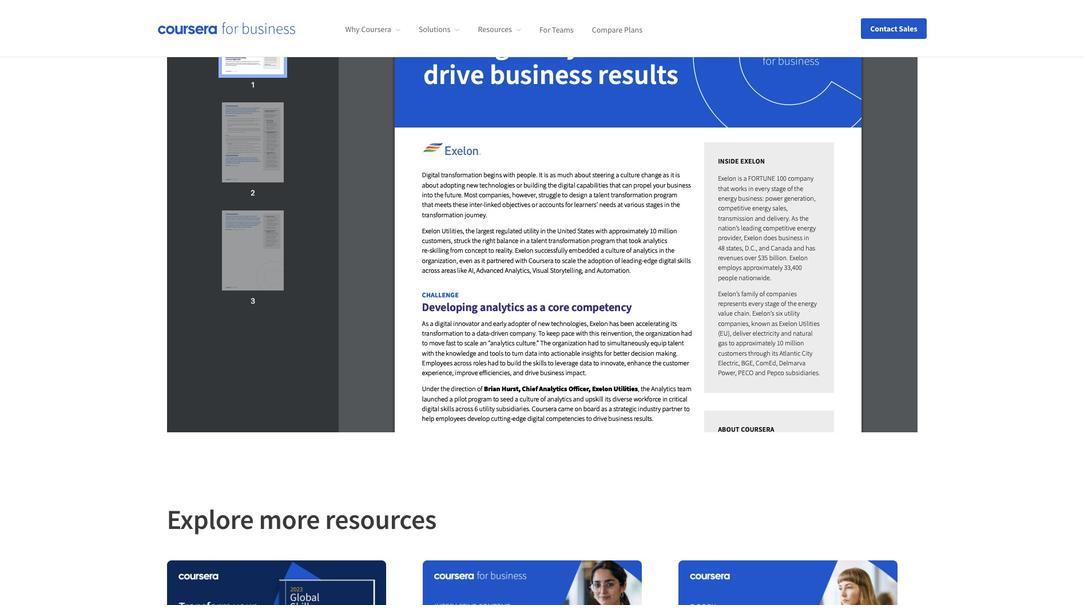 Task type: describe. For each thing, give the bounding box(es) containing it.
sales
[[899, 23, 918, 33]]

sos tile image
[[423, 561, 642, 606]]

solutions
[[419, 24, 451, 34]]

coursera
[[361, 24, 391, 34]]

resources
[[325, 503, 437, 537]]

compare plans link
[[592, 24, 643, 34]]

more
[[259, 503, 320, 537]]

compare plans
[[592, 24, 643, 34]]

coursera for business image
[[158, 22, 295, 34]]

why coursera
[[345, 24, 391, 34]]

solutions link
[[419, 24, 460, 34]]

resources link
[[478, 24, 521, 34]]

contact sales
[[871, 23, 918, 33]]

teams
[[552, 24, 574, 34]]



Task type: vqa. For each thing, say whether or not it's contained in the screenshot.
Solutions
yes



Task type: locate. For each thing, give the bounding box(es) containing it.
explore more resources
[[167, 503, 437, 537]]

resources
[[478, 24, 512, 34]]

for
[[540, 24, 551, 34]]

compare
[[592, 24, 623, 34]]

gsr tile image
[[167, 561, 386, 606]]

contact sales button
[[861, 18, 927, 39]]

for teams
[[540, 24, 574, 34]]

explore
[[167, 503, 254, 537]]

why
[[345, 24, 360, 34]]

why coursera link
[[345, 24, 401, 34]]

plans
[[624, 24, 643, 34]]

contact
[[871, 23, 898, 33]]

for teams link
[[540, 24, 574, 34]]

job skills 2023 image
[[678, 561, 898, 606]]



